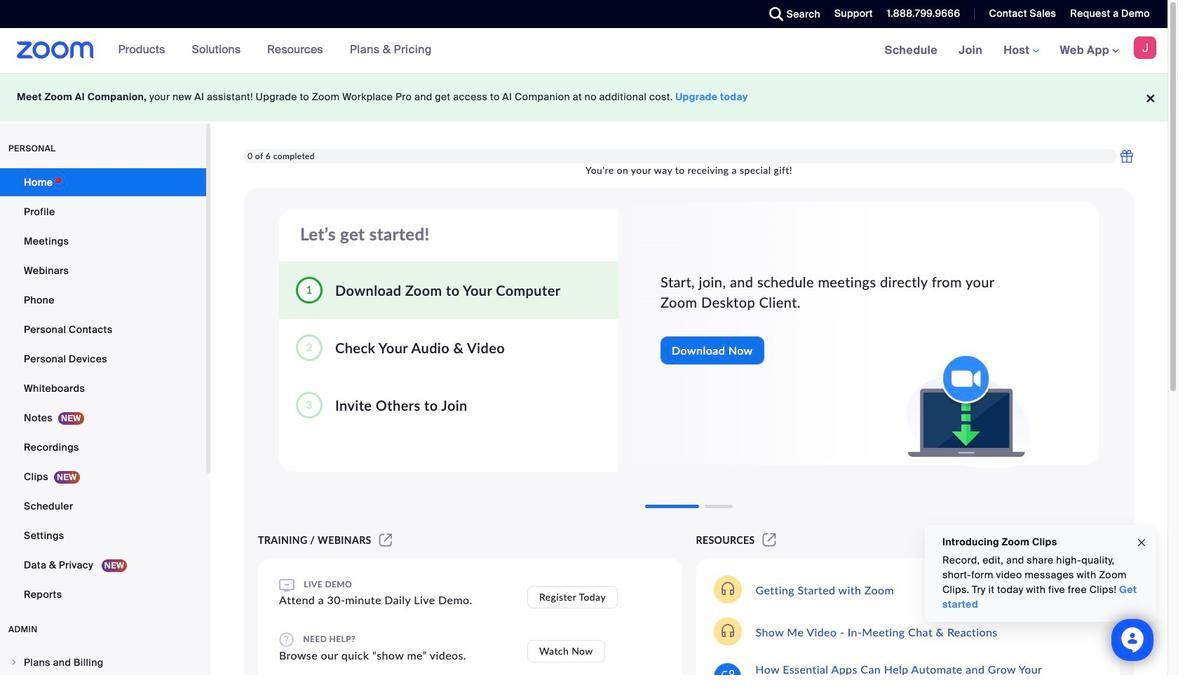 Task type: locate. For each thing, give the bounding box(es) containing it.
menu item
[[0, 650, 206, 676]]

personal menu menu
[[0, 168, 206, 610]]

close image
[[1137, 535, 1148, 551]]

footer
[[0, 73, 1168, 121]]

meetings navigation
[[875, 28, 1168, 74]]

zoom logo image
[[17, 41, 94, 59]]

0 horizontal spatial window new image
[[377, 535, 394, 547]]

profile picture image
[[1135, 36, 1157, 59]]

1 horizontal spatial window new image
[[761, 535, 779, 547]]

banner
[[0, 28, 1168, 74]]

window new image
[[377, 535, 394, 547], [761, 535, 779, 547]]

1 window new image from the left
[[377, 535, 394, 547]]



Task type: vqa. For each thing, say whether or not it's contained in the screenshot.
first Window New IMAGE from left
yes



Task type: describe. For each thing, give the bounding box(es) containing it.
2 window new image from the left
[[761, 535, 779, 547]]

product information navigation
[[108, 28, 443, 73]]

right image
[[10, 659, 18, 667]]



